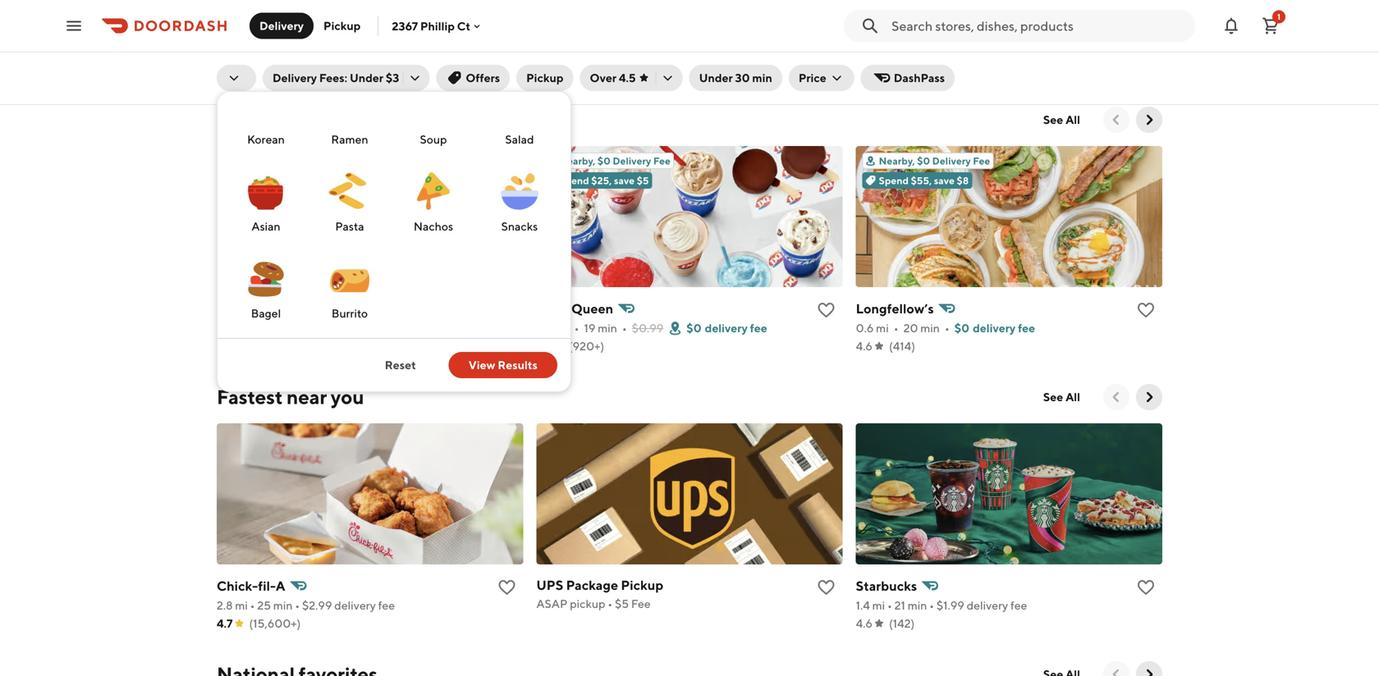Task type: vqa. For each thing, say whether or not it's contained in the screenshot.
"lunch" to the right
no



Task type: describe. For each thing, give the bounding box(es) containing it.
view results button
[[449, 352, 558, 379]]

dashpass button
[[861, 65, 955, 91]]

dairy queen
[[537, 301, 614, 317]]

offers
[[466, 71, 500, 85]]

ups package pickup asap pickup • $5 fee
[[537, 578, 664, 611]]

pasta
[[335, 220, 364, 233]]

apply promo
[[246, 46, 316, 59]]

fastest
[[217, 386, 283, 409]]

korean
[[247, 133, 285, 146]]

pickup inside ups package pickup asap pickup • $5 fee
[[621, 578, 664, 593]]

with inside $0 delivery fees, reduced service fees with dashpass
[[809, 13, 843, 32]]

$8
[[957, 175, 969, 186]]

under 30 min
[[699, 71, 773, 85]]

notification bell image
[[1222, 16, 1242, 36]]

nearby, $0 delivery fee
[[879, 155, 991, 167]]

apply promo button
[[237, 39, 326, 66]]

dashpass inside $0 delivery fees, reduced service fees with dashpass
[[847, 13, 920, 32]]

$10
[[293, 0, 312, 11]]

delivery for 2.8 mi • 25 min • $2.99 delivery fee
[[334, 599, 376, 613]]

click to add this store to your saved list image for chick-fil-a
[[497, 578, 517, 598]]

21
[[895, 599, 906, 613]]

pickup
[[570, 597, 606, 611]]

$15+
[[366, 0, 390, 11]]

fees,
[[805, 0, 842, 13]]

pickup for pickup button to the right
[[527, 71, 564, 85]]

1
[[1278, 12, 1281, 21]]

upon
[[406, 14, 433, 28]]

delivery inside nearby, $0 delivery fee spend $25, save $5
[[613, 155, 652, 167]]

• 19 min •
[[575, 322, 627, 335]]

delivery inside $0 delivery fees, reduced service fees with dashpass
[[741, 0, 802, 13]]

starbucks
[[856, 579, 917, 594]]

Store search: begin typing to search for stores available on DoorDash text field
[[892, 17, 1186, 35]]

19
[[584, 322, 596, 335]]

longfellow's
[[856, 301, 934, 317]]

nearby, $0 delivery fee spend $25, save $5
[[560, 155, 671, 186]]

apply
[[246, 46, 278, 59]]

30
[[735, 71, 750, 85]]

nachos
[[414, 220, 453, 233]]

over
[[590, 71, 617, 85]]

previous button of carousel image
[[1109, 667, 1125, 677]]

• inside ups package pickup asap pickup • $5 fee
[[608, 597, 613, 611]]

previous button of carousel image for $0 delivery fee at nearby restaurants
[[1109, 112, 1125, 128]]

1.4
[[856, 599, 870, 613]]

delivery for 0.6 mi • 20 min • $0 delivery fee
[[973, 322, 1016, 335]]

16 min
[[265, 322, 298, 335]]

chick-
[[217, 579, 258, 594]]

fee inside nearby, $0 delivery fee spend $25, save $5
[[654, 155, 671, 167]]

reset
[[385, 358, 416, 372]]

click to add this store to your saved list image for longfellow's
[[1137, 301, 1156, 320]]

try dashpass now button
[[716, 43, 833, 69]]

delivery fees: under $3
[[273, 71, 399, 85]]

days
[[380, 14, 404, 28]]

all for $0 delivery fee at nearby restaurants
[[1066, 113, 1081, 126]]

$0 delivery fees, reduced service fees with dashpass
[[716, 0, 920, 32]]

queen
[[572, 301, 614, 317]]

0.5
[[217, 322, 235, 335]]

a
[[276, 579, 285, 594]]

• left 25
[[250, 599, 255, 613]]

pickup for the top pickup button
[[324, 19, 361, 32]]

• left $1.99 on the right of the page
[[930, 599, 935, 613]]

ups
[[537, 578, 564, 593]]

valid
[[320, 14, 344, 28]]

2 vertical spatial dashpass
[[894, 71, 945, 85]]

all for fastest near you
[[1066, 390, 1081, 404]]

1 button
[[1255, 9, 1288, 42]]

min inside button
[[753, 71, 773, 85]]

try
[[726, 49, 742, 62]]

45
[[363, 14, 378, 28]]

4.5
[[619, 71, 636, 85]]

spend $55, save $8
[[879, 175, 969, 186]]

$0.99
[[632, 322, 664, 335]]

(15,600+)
[[249, 617, 301, 631]]

3 next button of carousel image from the top
[[1142, 667, 1158, 677]]

$0 inside nearby, $0 delivery fee spend $25, save $5
[[598, 155, 611, 167]]

$3
[[386, 71, 399, 85]]

delivery for 1.4 mi • 21 min • $1.99 delivery fee
[[967, 599, 1009, 613]]

open menu image
[[64, 16, 84, 36]]

fees:
[[319, 71, 347, 85]]

1.4 mi • 21 min • $1.99 delivery fee
[[856, 599, 1028, 613]]

results
[[498, 358, 538, 372]]

40welcome,
[[237, 14, 317, 28]]

under inside button
[[699, 71, 733, 85]]

click to add this store to your saved list image for dairy queen
[[817, 301, 837, 320]]

see for $0 delivery fee at nearby restaurants
[[1044, 113, 1064, 126]]

fastest near you
[[217, 386, 364, 409]]

reset button
[[365, 352, 436, 379]]

1 vertical spatial dashpass
[[745, 49, 796, 62]]

$5 inside nearby, $0 delivery fee spend $25, save $5
[[637, 175, 649, 186]]

fee for 1.4 mi • 21 min • $1.99 delivery fee
[[1011, 599, 1028, 613]]

reduced
[[845, 0, 909, 13]]

signup
[[436, 14, 470, 28]]

$55,
[[911, 175, 932, 186]]

price button
[[789, 65, 855, 91]]

delivery button
[[250, 13, 314, 39]]

on
[[315, 0, 328, 11]]

promo
[[280, 46, 316, 59]]

$1.99
[[937, 599, 965, 613]]

(720+)
[[249, 340, 284, 353]]

under 30 min button
[[689, 65, 783, 91]]

nearby, for nearby, $0 delivery fee
[[879, 155, 915, 167]]

nearby, for nearby, $0 delivery fee spend $25, save $5
[[560, 155, 596, 167]]

0.5 mi
[[217, 322, 250, 335]]

• left $0.99
[[622, 322, 627, 335]]

asian
[[252, 220, 281, 233]]

salad
[[505, 133, 534, 146]]

$5 inside ups package pickup asap pickup • $5 fee
[[615, 597, 629, 611]]

2 save from the left
[[934, 175, 955, 186]]

min right 19
[[598, 322, 617, 335]]

phillip
[[420, 19, 455, 33]]

2.8 mi • 25 min • $2.99 delivery fee
[[217, 599, 395, 613]]



Task type: locate. For each thing, give the bounding box(es) containing it.
delivery inside button
[[260, 19, 304, 32]]

1 vertical spatial pickup button
[[517, 65, 574, 91]]

now
[[798, 49, 823, 62]]

1 spend from the left
[[560, 175, 589, 186]]

0 horizontal spatial pickup button
[[314, 13, 371, 39]]

0 horizontal spatial pickup
[[324, 19, 361, 32]]

pickup right package
[[621, 578, 664, 593]]

1 vertical spatial see all
[[1044, 390, 1081, 404]]

min right 21 at the bottom of page
[[908, 599, 927, 613]]

1 horizontal spatial nearby,
[[879, 155, 915, 167]]

4.6
[[856, 340, 873, 353], [856, 617, 873, 631]]

near
[[287, 386, 327, 409]]

see all for fastest near you
[[1044, 390, 1081, 404]]

mi for 2.8
[[235, 599, 248, 613]]

4.7 up the results
[[537, 340, 553, 353]]

click to add this store to your saved list image
[[817, 301, 837, 320], [1137, 301, 1156, 320], [497, 578, 517, 598], [817, 578, 837, 598], [1137, 578, 1156, 598]]

1 vertical spatial $5
[[615, 597, 629, 611]]

price
[[799, 71, 827, 85]]

4.7
[[217, 340, 233, 353], [537, 340, 553, 353], [217, 617, 233, 631]]

4.7 down 2.8
[[217, 617, 233, 631]]

1 vertical spatial pickup
[[527, 71, 564, 85]]

2 items, open order cart image
[[1261, 16, 1281, 36]]

0 vertical spatial previous button of carousel image
[[1109, 112, 1125, 128]]

2367 phillip ct
[[392, 19, 471, 33]]

0 horizontal spatial save
[[614, 175, 635, 186]]

spend left $55,
[[879, 175, 909, 186]]

with inside save up to $10 on orders $15+ with code 40welcome, valid for 45 days upon signup
[[393, 0, 415, 11]]

$0 delivery fee at nearby restaurants
[[217, 108, 565, 131]]

with down fees,
[[809, 13, 843, 32]]

(920+)
[[569, 340, 605, 353]]

2 previous button of carousel image from the top
[[1109, 389, 1125, 406]]

mi for 0.5
[[237, 322, 250, 335]]

1 vertical spatial next button of carousel image
[[1142, 389, 1158, 406]]

with
[[393, 0, 415, 11], [809, 13, 843, 32]]

fee for 0.6 mi • 20 min • $0 delivery fee
[[1018, 322, 1036, 335]]

mi right 2.8
[[235, 599, 248, 613]]

1 see all link from the top
[[1034, 107, 1091, 133]]

bagel
[[251, 307, 281, 320]]

min
[[753, 71, 773, 85], [278, 322, 298, 335], [598, 322, 617, 335], [921, 322, 940, 335], [273, 599, 293, 613], [908, 599, 927, 613]]

view results
[[469, 358, 538, 372]]

mi for 0.6
[[876, 322, 889, 335]]

see for fastest near you
[[1044, 390, 1064, 404]]

0 horizontal spatial spend
[[560, 175, 589, 186]]

(142)
[[889, 617, 915, 631]]

2 vertical spatial next button of carousel image
[[1142, 667, 1158, 677]]

view
[[469, 358, 496, 372]]

2367 phillip ct button
[[392, 19, 484, 33]]

1 vertical spatial with
[[809, 13, 843, 32]]

chick-fil-a
[[217, 579, 285, 594]]

for
[[347, 14, 361, 28]]

to
[[280, 0, 291, 11]]

2 vertical spatial pickup
[[621, 578, 664, 593]]

0 vertical spatial see all
[[1044, 113, 1081, 126]]

1 horizontal spatial under
[[699, 71, 733, 85]]

0.6 mi • 20 min • $0 delivery fee
[[856, 322, 1036, 335]]

1 4.6 from the top
[[856, 340, 873, 353]]

• left 19
[[575, 322, 579, 335]]

fee inside ups package pickup asap pickup • $5 fee
[[631, 597, 651, 611]]

2 all from the top
[[1066, 390, 1081, 404]]

mi for 1.4
[[873, 599, 885, 613]]

nearby, up $55,
[[879, 155, 915, 167]]

0 vertical spatial pickup button
[[314, 13, 371, 39]]

20
[[904, 322, 918, 335]]

see all link for $0 delivery fee at nearby restaurants
[[1034, 107, 1091, 133]]

1 save from the left
[[614, 175, 635, 186]]

delivery
[[741, 0, 802, 13], [705, 322, 748, 335], [973, 322, 1016, 335], [334, 599, 376, 613], [967, 599, 1009, 613]]

under left 30
[[699, 71, 733, 85]]

spend inside nearby, $0 delivery fee spend $25, save $5
[[560, 175, 589, 186]]

4.7 down 0.5
[[217, 340, 233, 353]]

2 see from the top
[[1044, 390, 1064, 404]]

$5
[[637, 175, 649, 186], [615, 597, 629, 611]]

mi right '1.4'
[[873, 599, 885, 613]]

1 all from the top
[[1066, 113, 1081, 126]]

1 nearby, from the left
[[560, 155, 596, 167]]

ramen
[[331, 133, 368, 146]]

4.6 down 0.6
[[856, 340, 873, 353]]

at
[[363, 108, 381, 131]]

1 previous button of carousel image from the top
[[1109, 112, 1125, 128]]

spend left $25,
[[560, 175, 589, 186]]

$5 right $25,
[[637, 175, 649, 186]]

1 under from the left
[[350, 71, 384, 85]]

soup
[[420, 133, 447, 146]]

2 horizontal spatial pickup
[[621, 578, 664, 593]]

0 vertical spatial next button of carousel image
[[1142, 112, 1158, 128]]

1 vertical spatial all
[[1066, 390, 1081, 404]]

snacks
[[502, 220, 538, 233]]

1 horizontal spatial with
[[809, 13, 843, 32]]

$25,
[[592, 175, 612, 186]]

0.6
[[856, 322, 874, 335]]

0 horizontal spatial nearby,
[[560, 155, 596, 167]]

0 horizontal spatial under
[[350, 71, 384, 85]]

click to add this store to your saved list image for starbucks
[[1137, 578, 1156, 598]]

min right 30
[[753, 71, 773, 85]]

save right $25,
[[614, 175, 635, 186]]

0 vertical spatial 4.6
[[856, 340, 873, 353]]

2.8
[[217, 599, 233, 613]]

package
[[566, 578, 618, 593]]

pickup button up restaurants
[[517, 65, 574, 91]]

see all for $0 delivery fee at nearby restaurants
[[1044, 113, 1081, 126]]

pickup
[[324, 19, 361, 32], [527, 71, 564, 85], [621, 578, 664, 593]]

save inside nearby, $0 delivery fee spend $25, save $5
[[614, 175, 635, 186]]

2 spend from the left
[[879, 175, 909, 186]]

1 see all from the top
[[1044, 113, 1081, 126]]

ct
[[457, 19, 471, 33]]

next button of carousel image
[[1142, 112, 1158, 128], [1142, 389, 1158, 406], [1142, 667, 1158, 677]]

0 vertical spatial see
[[1044, 113, 1064, 126]]

code
[[418, 0, 444, 11]]

save left $8
[[934, 175, 955, 186]]

2 see all link from the top
[[1034, 384, 1091, 411]]

with up days
[[393, 0, 415, 11]]

1 horizontal spatial spend
[[879, 175, 909, 186]]

1 vertical spatial 4.6
[[856, 617, 873, 631]]

4.6 for fastest near you
[[856, 617, 873, 631]]

you
[[331, 386, 364, 409]]

restaurants
[[455, 108, 565, 131]]

1 horizontal spatial pickup button
[[517, 65, 574, 91]]

under left "$3"
[[350, 71, 384, 85]]

fees
[[774, 13, 806, 32]]

nearby,
[[560, 155, 596, 167], [879, 155, 915, 167]]

1 horizontal spatial pickup
[[527, 71, 564, 85]]

• right 20
[[945, 322, 950, 335]]

save
[[237, 0, 262, 11]]

$0 delivery fee at nearby restaurants link
[[217, 107, 565, 133]]

min right 25
[[273, 599, 293, 613]]

1 next button of carousel image from the top
[[1142, 112, 1158, 128]]

4.6 for $0 delivery fee at nearby restaurants
[[856, 340, 873, 353]]

offers button
[[436, 65, 510, 91]]

min right 16
[[278, 322, 298, 335]]

0 horizontal spatial with
[[393, 0, 415, 11]]

• left $2.99
[[295, 599, 300, 613]]

see all
[[1044, 113, 1081, 126], [1044, 390, 1081, 404]]

1 vertical spatial see
[[1044, 390, 1064, 404]]

25
[[257, 599, 271, 613]]

0 vertical spatial all
[[1066, 113, 1081, 126]]

2 next button of carousel image from the top
[[1142, 389, 1158, 406]]

pickup button
[[314, 13, 371, 39], [517, 65, 574, 91]]

• right pickup
[[608, 597, 613, 611]]

over 4.5
[[590, 71, 636, 85]]

$5 right pickup
[[615, 597, 629, 611]]

mi right 0.6
[[876, 322, 889, 335]]

• left 21 at the bottom of page
[[888, 599, 893, 613]]

nearby
[[385, 108, 451, 131]]

pickup up restaurants
[[527, 71, 564, 85]]

mi
[[237, 322, 250, 335], [876, 322, 889, 335], [235, 599, 248, 613], [873, 599, 885, 613]]

dunkin'
[[217, 301, 264, 317]]

mi right 0.5
[[237, 322, 250, 335]]

previous button of carousel image for fastest near you
[[1109, 389, 1125, 406]]

save
[[614, 175, 635, 186], [934, 175, 955, 186]]

4.7 for dunkin'
[[217, 340, 233, 353]]

min right 20
[[921, 322, 940, 335]]

fee
[[325, 108, 359, 131], [654, 155, 671, 167], [973, 155, 991, 167], [631, 597, 651, 611]]

fee for 2.8 mi • 25 min • $2.99 delivery fee
[[378, 599, 395, 613]]

dashpass
[[847, 13, 920, 32], [745, 49, 796, 62], [894, 71, 945, 85]]

pickup button down orders
[[314, 13, 371, 39]]

2 see all from the top
[[1044, 390, 1081, 404]]

• left 20
[[894, 322, 899, 335]]

dairy
[[537, 301, 569, 317]]

service
[[716, 13, 771, 32]]

2 4.6 from the top
[[856, 617, 873, 631]]

0 vertical spatial dashpass
[[847, 13, 920, 32]]

1 vertical spatial previous button of carousel image
[[1109, 389, 1125, 406]]

2 under from the left
[[699, 71, 733, 85]]

burrito
[[332, 307, 368, 320]]

•
[[575, 322, 579, 335], [622, 322, 627, 335], [894, 322, 899, 335], [945, 322, 950, 335], [608, 597, 613, 611], [250, 599, 255, 613], [295, 599, 300, 613], [888, 599, 893, 613], [930, 599, 935, 613]]

up
[[264, 0, 278, 11]]

spend
[[560, 175, 589, 186], [879, 175, 909, 186]]

1 vertical spatial see all link
[[1034, 384, 1091, 411]]

4.6 down '1.4'
[[856, 617, 873, 631]]

next button of carousel image for $0 delivery fee at nearby restaurants
[[1142, 112, 1158, 128]]

previous button of carousel image
[[1109, 112, 1125, 128], [1109, 389, 1125, 406]]

$0 inside $0 delivery fees, reduced service fees with dashpass
[[716, 0, 738, 13]]

nearby, up $25,
[[560, 155, 596, 167]]

2367
[[392, 19, 418, 33]]

4.7 for dairy queen
[[537, 340, 553, 353]]

next button of carousel image for fastest near you
[[1142, 389, 1158, 406]]

2 nearby, from the left
[[879, 155, 915, 167]]

0 vertical spatial see all link
[[1034, 107, 1091, 133]]

1 see from the top
[[1044, 113, 1064, 126]]

0 horizontal spatial $5
[[615, 597, 629, 611]]

see all link for fastest near you
[[1034, 384, 1091, 411]]

0 vertical spatial with
[[393, 0, 415, 11]]

$0 delivery fee
[[687, 322, 768, 335]]

1 horizontal spatial save
[[934, 175, 955, 186]]

1 horizontal spatial $5
[[637, 175, 649, 186]]

asap
[[537, 597, 568, 611]]

0 vertical spatial $5
[[637, 175, 649, 186]]

0 vertical spatial pickup
[[324, 19, 361, 32]]

nearby, inside nearby, $0 delivery fee spend $25, save $5
[[560, 155, 596, 167]]

over 4.5 button
[[580, 65, 683, 91]]

pickup down orders
[[324, 19, 361, 32]]



